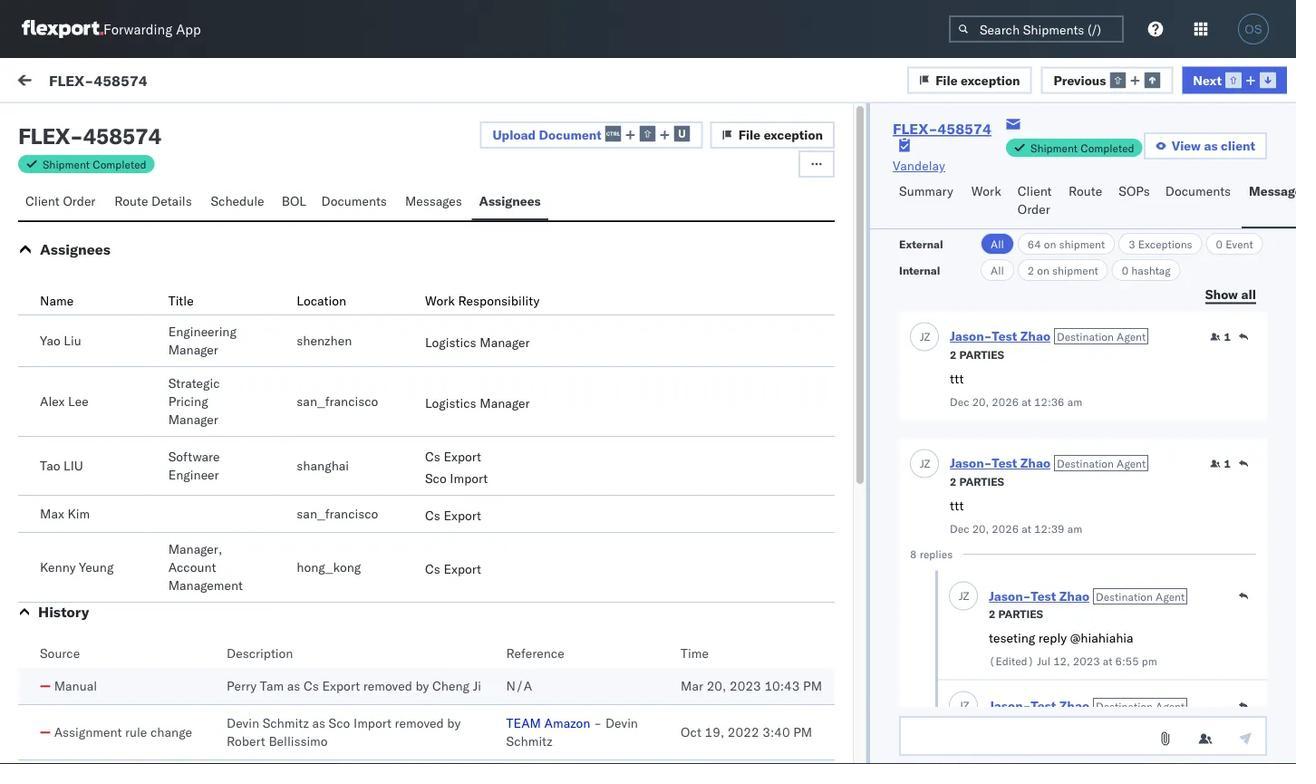 Task type: locate. For each thing, give the bounding box(es) containing it.
1 2026 from the top
[[992, 395, 1019, 409]]

external
[[29, 115, 77, 131], [900, 237, 944, 251]]

6:47 down 12:33
[[527, 456, 555, 472]]

2 parties button for teseting reply @hiahiahia (edited)  jul 12, 2023 at 6:55 pm
[[989, 606, 1044, 622]]

my work
[[18, 70, 99, 95]]

0 horizontal spatial assignees button
[[40, 240, 111, 258]]

1 horizontal spatial message button
[[1242, 175, 1297, 229]]

2 vertical spatial am
[[566, 374, 586, 390]]

0 vertical spatial as
[[1205, 138, 1218, 154]]

0 horizontal spatial work
[[425, 293, 455, 309]]

schmitz for devin schmitz as sco import removed by robert bellissimo
[[263, 715, 309, 731]]

0 left hashtag
[[1122, 263, 1129, 277]]

2 am from the top
[[1068, 522, 1083, 536]]

1 horizontal spatial 2023
[[1074, 655, 1101, 668]]

pricing
[[168, 394, 208, 409]]

rule
[[125, 725, 147, 740]]

0 vertical spatial logistics
[[425, 335, 477, 350]]

flex
[[18, 122, 70, 150]]

2 horizontal spatial as
[[1205, 138, 1218, 154]]

1 vertical spatial removed
[[395, 715, 444, 731]]

1 horizontal spatial shipment
[[1031, 141, 1078, 155]]

1 am from the top
[[1068, 395, 1083, 409]]

completed up item/shipment
[[1081, 141, 1135, 155]]

all button for 2
[[981, 259, 1015, 281]]

perry
[[227, 678, 257, 694]]

jason-test zhao up yeung
[[88, 523, 184, 539]]

0 horizontal spatial tao
[[40, 458, 60, 474]]

0 vertical spatial test
[[54, 391, 76, 407]]

removed down cheng
[[395, 715, 444, 731]]

devin inside devin schmitz as sco import removed by robert bellissimo
[[227, 715, 259, 731]]

route inside button
[[115, 193, 148, 209]]

account
[[168, 560, 216, 575]]

client order button down "related"
[[1011, 175, 1062, 229]]

on right 64
[[1044, 237, 1057, 251]]

2 vertical spatial at
[[1103, 655, 1113, 668]]

order
[[63, 193, 96, 209], [1018, 201, 1051, 217]]

2026, right cs export sco import
[[488, 456, 524, 472]]

message button up internal (0)
[[127, 58, 219, 107]]

export inside cs export sco import
[[444, 449, 482, 465]]

0 vertical spatial file exception
[[936, 72, 1021, 88]]

2023 right '12,'
[[1074, 655, 1101, 668]]

0 horizontal spatial route
[[115, 193, 148, 209]]

internal inside button
[[122, 115, 166, 131]]

1 vertical spatial 1 button
[[1211, 457, 1231, 471]]

external for external (0)
[[29, 115, 77, 131]]

jason-test zhao button for ttt dec 20, 2026 at 12:39 am
[[950, 455, 1051, 471]]

cs export up dec 8, 2026, 6:39 pm pst
[[425, 561, 482, 577]]

0 vertical spatial dec 17, 2026, 6:47 pm pst
[[440, 456, 603, 472]]

1 1 button from the top
[[1211, 330, 1231, 344]]

order inside client order
[[1018, 201, 1051, 217]]

2 1 from the top
[[1225, 457, 1231, 471]]

shipment completed
[[1031, 141, 1135, 155], [43, 157, 147, 171]]

client down flex
[[25, 193, 60, 209]]

devin for devin schmitz
[[606, 715, 638, 731]]

order for the leftmost client order button
[[63, 193, 96, 209]]

documents
[[1166, 183, 1232, 199], [322, 193, 387, 209]]

1 vertical spatial 12:36
[[1035, 395, 1065, 409]]

route down related work item/shipment
[[1069, 183, 1103, 199]]

1 vertical spatial shipment
[[1053, 263, 1099, 277]]

1 vertical spatial am
[[566, 292, 586, 308]]

flex-458574 down forwarding app link
[[49, 71, 148, 89]]

1 vertical spatial all
[[991, 263, 1005, 277]]

route inside button
[[1069, 183, 1103, 199]]

6 jason-test zhao from the top
[[88, 604, 184, 620]]

zhao
[[156, 196, 184, 212], [156, 278, 184, 294], [1021, 328, 1051, 344], [156, 360, 184, 375], [156, 441, 184, 457], [1021, 455, 1051, 471], [156, 523, 184, 539], [1060, 589, 1090, 604], [156, 604, 184, 620], [156, 686, 184, 702], [1060, 698, 1090, 714]]

ttt
[[54, 228, 68, 243], [54, 309, 68, 325], [950, 370, 964, 386], [950, 497, 964, 513]]

parties up ttt dec 20, 2026 at 12:39 am
[[960, 475, 1005, 489]]

assignees inside button
[[479, 193, 541, 209]]

strategic pricing manager
[[168, 375, 220, 428]]

None text field
[[900, 716, 1268, 756]]

0 horizontal spatial schmitz
[[263, 715, 309, 731]]

1 (0) from the left
[[80, 115, 104, 131]]

zhao up ttt dec 20, 2026 at 12:36 am at the right
[[1021, 328, 1051, 344]]

shipment up related work item/shipment
[[1031, 141, 1078, 155]]

dec 17, 2026, 6:47 pm pst down dec 20, 2026, 12:33 am pst on the left of the page
[[440, 456, 603, 472]]

0 horizontal spatial assignees
[[40, 240, 111, 258]]

0 vertical spatial 1
[[1225, 330, 1231, 344]]

jason-test zhao button
[[950, 328, 1051, 344], [950, 455, 1051, 471], [989, 589, 1090, 604], [989, 698, 1090, 714]]

2 17, from the top
[[465, 537, 485, 553]]

0 horizontal spatial import
[[354, 715, 392, 731]]

2 up teseting
[[989, 608, 996, 621]]

20, inside ttt dec 20, 2026 at 12:39 am
[[973, 522, 990, 536]]

2 devin from the left
[[606, 715, 638, 731]]

1 horizontal spatial work
[[972, 183, 1002, 199]]

at inside ttt dec 20, 2026 at 12:39 am
[[1022, 522, 1032, 536]]

agent for ttt dec 20, 2026 at 12:39 am
[[1117, 456, 1146, 470]]

jason- up "@ linjia test" at the bottom left of the page
[[88, 686, 128, 702]]

schmitz inside devin schmitz
[[507, 734, 553, 749]]

2026,
[[488, 211, 524, 227], [488, 292, 524, 308], [488, 374, 524, 390], [488, 456, 524, 472], [488, 537, 524, 553], [481, 619, 516, 635], [481, 701, 516, 716]]

assignees up the dec 20, 2026, 12:36 am pst
[[479, 193, 541, 209]]

manager inside engineering manager
[[168, 342, 218, 358]]

2
[[1028, 263, 1035, 277], [950, 348, 957, 362], [950, 475, 957, 489], [989, 608, 996, 621]]

assignees button
[[472, 185, 548, 220], [40, 240, 111, 258]]

agent for teseting reply @hiahiahia (edited)  jul 12, 2023 at 6:55 pm
[[1156, 590, 1185, 603]]

san_francisco down shenzhen on the top left of the page
[[297, 394, 378, 409]]

route left details
[[115, 193, 148, 209]]

vandelay
[[893, 158, 946, 174]]

item/shipment
[[1068, 157, 1142, 171]]

dec 20, 2026, 12:33 am pst
[[440, 374, 611, 390]]

8,
[[465, 619, 477, 635], [465, 701, 477, 716]]

2 vertical spatial 2 parties button
[[989, 606, 1044, 622]]

am down document
[[566, 211, 586, 227]]

1 vertical spatial import
[[354, 715, 392, 731]]

at inside ttt dec 20, 2026 at 12:36 am
[[1022, 395, 1032, 409]]

1 horizontal spatial documents
[[1166, 183, 1232, 199]]

jason- down yeung
[[88, 604, 128, 620]]

schmitz for devin schmitz
[[507, 734, 553, 749]]

all left the 2 on shipment
[[991, 263, 1005, 277]]

1 vertical spatial 2 parties button
[[950, 473, 1005, 489]]

logistics manager down work responsibility
[[425, 335, 530, 350]]

0 vertical spatial assignees
[[479, 193, 541, 209]]

removed inside devin schmitz as sco import removed by robert bellissimo
[[395, 715, 444, 731]]

0 for 0 event
[[1217, 237, 1223, 251]]

2 vertical spatial test
[[54, 554, 76, 570]]

removed left cheng
[[363, 678, 412, 694]]

0 horizontal spatial as
[[287, 678, 301, 694]]

devin up robert
[[227, 715, 259, 731]]

0 vertical spatial shipment completed
[[1031, 141, 1135, 155]]

all
[[991, 237, 1005, 251], [991, 263, 1005, 277]]

1 horizontal spatial work
[[1042, 157, 1065, 171]]

2 parties up teseting
[[989, 608, 1044, 621]]

documents button up 0 event
[[1159, 175, 1242, 229]]

replies
[[920, 548, 953, 561]]

external inside button
[[29, 115, 77, 131]]

assignees
[[479, 193, 541, 209], [40, 240, 111, 258]]

work inside button
[[972, 183, 1002, 199]]

1 vertical spatial message button
[[1242, 175, 1297, 229]]

2 jason-test zhao from the top
[[88, 278, 184, 294]]

pm
[[558, 456, 577, 472], [558, 537, 577, 553], [550, 619, 569, 635], [804, 678, 823, 694], [550, 701, 569, 716], [794, 725, 813, 740]]

0 vertical spatial import
[[450, 471, 488, 487]]

0 vertical spatial 6:47
[[527, 456, 555, 472]]

schedule button
[[204, 185, 275, 220]]

client order button
[[1011, 175, 1062, 229], [18, 185, 107, 220]]

work
[[972, 183, 1002, 199], [425, 293, 455, 309]]

2 san_francisco from the top
[[297, 506, 378, 522]]

2026, left 12:33
[[488, 374, 524, 390]]

am for ttt dec 20, 2026 at 12:36 am
[[1068, 395, 1083, 409]]

0 horizontal spatial file exception
[[739, 127, 823, 143]]

1 for ttt dec 20, 2026 at 12:39 am
[[1225, 457, 1231, 471]]

0 horizontal spatial sco
[[329, 715, 350, 731]]

internal right external (0) button on the left top of the page
[[122, 115, 166, 131]]

0 vertical spatial removed
[[363, 678, 412, 694]]

dec 17, 2026, 6:47 pm pst up dec 8, 2026, 6:39 pm pst
[[440, 537, 603, 553]]

dec 17, 2026, 6:47 pm pst
[[440, 456, 603, 472], [440, 537, 603, 553]]

on down 64
[[1038, 263, 1050, 277]]

1 vertical spatial exception
[[764, 127, 823, 143]]

external down my work
[[29, 115, 77, 131]]

1 vertical spatial 2026
[[992, 522, 1019, 536]]

jason-
[[88, 196, 128, 212], [88, 278, 128, 294], [950, 328, 992, 344], [88, 360, 128, 375], [88, 441, 128, 457], [950, 455, 992, 471], [88, 523, 128, 539], [989, 589, 1031, 604], [88, 604, 128, 620], [88, 686, 128, 702], [989, 698, 1031, 714]]

devin inside devin schmitz
[[606, 715, 638, 731]]

2026, right messages button
[[488, 211, 524, 227]]

(0) right flex
[[80, 115, 104, 131]]

0 vertical spatial logistics manager
[[425, 335, 530, 350]]

4 resize handle column header from the left
[[1250, 151, 1272, 764]]

0 vertical spatial 0
[[1217, 237, 1223, 251]]

0 horizontal spatial work
[[52, 70, 99, 95]]

0 horizontal spatial external
[[29, 115, 77, 131]]

manager down dec 20, 2026, 12:33 am pst on the left of the page
[[480, 395, 530, 411]]

3 am from the top
[[566, 374, 586, 390]]

flex-458574
[[49, 71, 148, 89], [893, 120, 992, 138]]

2 logistics from the top
[[425, 395, 477, 411]]

7 jason-test zhao from the top
[[88, 686, 184, 702]]

message
[[135, 74, 188, 90], [56, 157, 100, 171], [1250, 183, 1297, 199]]

0 vertical spatial 2023
[[1074, 655, 1101, 668]]

@ for @ tao
[[54, 636, 65, 652]]

work for work
[[972, 183, 1002, 199]]

1 vertical spatial logistics manager
[[425, 395, 530, 411]]

at for ttt dec 20, 2026 at 12:36 am
[[1022, 395, 1032, 409]]

2 am from the top
[[566, 292, 586, 308]]

2 parties button up ttt dec 20, 2026 at 12:36 am at the right
[[950, 346, 1005, 362]]

2 parties button up ttt dec 20, 2026 at 12:39 am
[[950, 473, 1005, 489]]

completed down "flex - 458574"
[[93, 157, 147, 171]]

0
[[1217, 237, 1223, 251], [1122, 263, 1129, 277]]

(0)
[[80, 115, 104, 131], [169, 115, 193, 131]]

0 vertical spatial at
[[1022, 395, 1032, 409]]

vandelay link
[[893, 157, 946, 175]]

0 vertical spatial work
[[52, 70, 99, 95]]

parties
[[960, 348, 1005, 362], [960, 475, 1005, 489], [999, 608, 1044, 621]]

all button for 64
[[981, 233, 1015, 255]]

1 vertical spatial test
[[54, 472, 76, 488]]

2026 for ttt dec 20, 2026 at 12:36 am
[[992, 395, 1019, 409]]

12,
[[1054, 655, 1071, 668]]

description
[[227, 646, 293, 662]]

work for my
[[52, 70, 99, 95]]

0 horizontal spatial (0)
[[80, 115, 104, 131]]

as right view
[[1205, 138, 1218, 154]]

by for perry tam as cs export removed by cheng ji
[[416, 678, 429, 694]]

0 vertical spatial external
[[29, 115, 77, 131]]

manager
[[480, 335, 530, 350], [168, 342, 218, 358], [480, 395, 530, 411], [168, 412, 218, 428]]

destination
[[1057, 329, 1114, 343], [1057, 456, 1114, 470], [1096, 590, 1153, 603], [1096, 699, 1153, 713]]

2 parties button up teseting
[[989, 606, 1044, 622]]

jason-test zhao button up ttt dec 20, 2026 at 12:39 am
[[950, 455, 1051, 471]]

file exception button
[[908, 66, 1032, 94], [908, 66, 1032, 94], [711, 122, 835, 149], [711, 122, 835, 149]]

1 1 from the top
[[1225, 330, 1231, 344]]

by down cheng
[[447, 715, 461, 731]]

1 logistics manager from the top
[[425, 335, 530, 350]]

0 horizontal spatial exception
[[764, 127, 823, 143]]

flex-458574 link
[[893, 120, 992, 138]]

1 6:47 from the top
[[527, 456, 555, 472]]

import inside cs export sco import
[[450, 471, 488, 487]]

1 vertical spatial by
[[447, 715, 461, 731]]

jason-test zhao button up reply on the bottom of the page
[[989, 589, 1090, 604]]

0 vertical spatial am
[[566, 211, 586, 227]]

20, for mar 20, 2023 10:43 pm
[[707, 678, 727, 694]]

resize handle column header
[[410, 151, 431, 764], [690, 151, 712, 764], [970, 151, 992, 764], [1250, 151, 1272, 764]]

0 event
[[1217, 237, 1254, 251]]

2023 left 10:43
[[730, 678, 761, 694]]

am right 12:33
[[566, 374, 586, 390]]

sops button
[[1112, 175, 1159, 229]]

2 @ from the top
[[54, 717, 65, 733]]

teseting
[[989, 630, 1036, 646]]

2 resize handle column header from the left
[[690, 151, 712, 764]]

0 vertical spatial parties
[[960, 348, 1005, 362]]

1 logistics from the top
[[425, 335, 477, 350]]

tao down history button
[[68, 636, 89, 652]]

jason-test zhao up rule
[[88, 686, 184, 702]]

1 am from the top
[[566, 211, 586, 227]]

1 vertical spatial cs export
[[425, 561, 482, 577]]

forwarding
[[103, 20, 173, 38]]

zhao up 'change'
[[156, 686, 184, 702]]

jason-test zhao button for teseting reply @hiahiahia (edited)  jul 12, 2023 at 6:55 pm
[[989, 589, 1090, 604]]

work left responsibility
[[425, 293, 455, 309]]

robert
[[227, 734, 265, 749]]

- for dec 8, 2026, 6:38 pm pst
[[720, 701, 728, 716]]

logistics down work responsibility
[[425, 335, 477, 350]]

order for the right client order button
[[1018, 201, 1051, 217]]

message up internal (0)
[[135, 74, 188, 90]]

jason-test zhao destination agent up @hiahiahia
[[989, 589, 1185, 604]]

jason- up ttt dec 20, 2026 at 12:36 am at the right
[[950, 328, 992, 344]]

document
[[539, 127, 602, 142]]

agent for ttt dec 20, 2026 at 12:36 am
[[1117, 329, 1146, 343]]

1 vertical spatial work
[[1042, 157, 1065, 171]]

manager, account management
[[168, 541, 243, 594]]

1 vertical spatial external
[[900, 237, 944, 251]]

internal down summary button
[[900, 263, 941, 277]]

1 vertical spatial on
[[1038, 263, 1050, 277]]

am inside ttt dec 20, 2026 at 12:36 am
[[1068, 395, 1083, 409]]

software
[[168, 449, 220, 465]]

parties for ttt dec 20, 2026 at 12:39 am
[[960, 475, 1005, 489]]

2 test from the top
[[54, 472, 76, 488]]

dec 20, 2026, 12:35 am pst
[[440, 292, 611, 308]]

2 for ttt dec 20, 2026 at 12:36 am
[[950, 348, 957, 362]]

am inside ttt dec 20, 2026 at 12:39 am
[[1068, 522, 1083, 536]]

0 horizontal spatial 0
[[1122, 263, 1129, 277]]

messages button
[[398, 185, 472, 220]]

all button left 64
[[981, 233, 1015, 255]]

related work item/shipment
[[1001, 157, 1142, 171]]

source
[[40, 646, 80, 662]]

2 2026 from the top
[[992, 522, 1019, 536]]

parties for ttt dec 20, 2026 at 12:36 am
[[960, 348, 1005, 362]]

by inside devin schmitz as sco import removed by robert bellissimo
[[447, 715, 461, 731]]

0 vertical spatial san_francisco
[[297, 394, 378, 409]]

2 parties
[[950, 348, 1005, 362], [950, 475, 1005, 489], [989, 608, 1044, 621]]

1 horizontal spatial by
[[447, 715, 461, 731]]

on
[[1044, 237, 1057, 251], [1038, 263, 1050, 277]]

tao left liu
[[40, 458, 60, 474]]

1 vertical spatial tao
[[68, 636, 89, 652]]

1 san_francisco from the top
[[297, 394, 378, 409]]

2 up ttt dec 20, 2026 at 12:36 am at the right
[[950, 348, 957, 362]]

(0) for external (0)
[[80, 115, 104, 131]]

1 cs export from the top
[[425, 508, 482, 524]]

1 horizontal spatial assignees button
[[472, 185, 548, 220]]

1 all from the top
[[991, 237, 1005, 251]]

all button left the 2 on shipment
[[981, 259, 1015, 281]]

by left cheng
[[416, 678, 429, 694]]

2 parties button
[[950, 346, 1005, 362], [950, 473, 1005, 489], [989, 606, 1044, 622]]

1 @ from the top
[[54, 636, 65, 652]]

tao liu
[[40, 458, 83, 474]]

0 vertical spatial on
[[1044, 237, 1057, 251]]

- for dec 20, 2026, 12:36 am pst
[[720, 211, 728, 227]]

client order down flex
[[25, 193, 96, 209]]

2 parties for ttt dec 20, 2026 at 12:36 am
[[950, 348, 1005, 362]]

shipment down flex
[[43, 157, 90, 171]]

1 vertical spatial file
[[739, 127, 761, 143]]

export
[[444, 449, 482, 465], [444, 508, 482, 524], [444, 561, 482, 577], [322, 678, 360, 694]]

jason-test zhao button up ttt dec 20, 2026 at 12:36 am at the right
[[950, 328, 1051, 344]]

all button
[[981, 233, 1015, 255], [981, 259, 1015, 281]]

external down summary button
[[900, 237, 944, 251]]

1 flex- 458574 from the top
[[1000, 211, 1085, 227]]

1 horizontal spatial exception
[[961, 72, 1021, 88]]

0 vertical spatial work
[[972, 183, 1002, 199]]

0 horizontal spatial 2023
[[730, 678, 761, 694]]

schmitz inside devin schmitz as sco import removed by robert bellissimo
[[263, 715, 309, 731]]

shipment down the 64 on shipment
[[1053, 263, 1099, 277]]

shanghai
[[297, 458, 349, 474]]

dec
[[440, 211, 462, 227], [440, 292, 462, 308], [440, 374, 462, 390], [950, 395, 970, 409], [440, 456, 462, 472], [950, 522, 970, 536], [440, 537, 462, 553], [440, 619, 462, 635], [440, 701, 462, 716]]

bellissimo
[[269, 734, 328, 749]]

2 (0) from the left
[[169, 115, 193, 131]]

0 vertical spatial cs export
[[425, 508, 482, 524]]

2 for ttt dec 20, 2026 at 12:39 am
[[950, 475, 957, 489]]

san_francisco down shanghai
[[297, 506, 378, 522]]

2 8, from the top
[[465, 701, 477, 716]]

devin for devin schmitz as sco import removed by robert bellissimo
[[227, 715, 259, 731]]

3:40
[[763, 725, 790, 740]]

8, up ji
[[465, 619, 477, 635]]

1 vertical spatial work
[[425, 293, 455, 309]]

client down "related"
[[1018, 183, 1052, 199]]

message down client
[[1250, 183, 1297, 199]]

test left yeung
[[54, 554, 76, 570]]

work down "related"
[[972, 183, 1002, 199]]

shipment up the 2 on shipment
[[1060, 237, 1106, 251]]

logistics manager
[[425, 335, 530, 350], [425, 395, 530, 411]]

lee
[[68, 394, 89, 409]]

- for dec 8, 2026, 6:39 pm pst
[[720, 619, 728, 635]]

2026 inside ttt dec 20, 2026 at 12:39 am
[[992, 522, 1019, 536]]

0 horizontal spatial message button
[[127, 58, 219, 107]]

liu
[[64, 333, 81, 349]]

zhao up "manager,"
[[156, 523, 184, 539]]

2023
[[1074, 655, 1101, 668], [730, 678, 761, 694]]

2 horizontal spatial message
[[1250, 183, 1297, 199]]

0 vertical spatial @
[[54, 636, 65, 652]]

work for related
[[1042, 157, 1065, 171]]

1 devin from the left
[[227, 715, 259, 731]]

1 horizontal spatial flex-458574
[[893, 120, 992, 138]]

assignees button down upload
[[472, 185, 548, 220]]

internal for internal (0)
[[122, 115, 166, 131]]

1 vertical spatial message
[[56, 157, 100, 171]]

2 all button from the top
[[981, 259, 1015, 281]]

0 horizontal spatial 12:36
[[527, 211, 563, 227]]

2 parties up ttt dec 20, 2026 at 12:36 am at the right
[[950, 348, 1005, 362]]

1 vertical spatial dec 17, 2026, 6:47 pm pst
[[440, 537, 603, 553]]

shipment completed down "flex - 458574"
[[43, 157, 147, 171]]

- for dec 17, 2026, 6:47 pm pst
[[720, 537, 728, 553]]

location
[[297, 293, 347, 309]]

1 all button from the top
[[981, 233, 1015, 255]]

all left 64
[[991, 237, 1005, 251]]

logistics manager down dec 20, 2026, 12:33 am pst on the left of the page
[[425, 395, 530, 411]]

jason- down "kim"
[[88, 523, 128, 539]]

cs export down cs export sco import
[[425, 508, 482, 524]]

(edited)
[[989, 655, 1035, 668]]

manager down responsibility
[[480, 335, 530, 350]]

0 vertical spatial message button
[[127, 58, 219, 107]]

at
[[1022, 395, 1032, 409], [1022, 522, 1032, 536], [1103, 655, 1113, 668]]

0 vertical spatial completed
[[1081, 141, 1135, 155]]

0 for 0 hashtag
[[1122, 263, 1129, 277]]

2 1 button from the top
[[1211, 457, 1231, 471]]

manager inside strategic pricing manager
[[168, 412, 218, 428]]

on for 2
[[1038, 263, 1050, 277]]

@ down history button
[[54, 636, 65, 652]]

jason-test zhao up engineer
[[88, 441, 184, 457]]

summary
[[900, 183, 954, 199]]

engineering manager
[[168, 324, 237, 358]]

parties for teseting reply @hiahiahia (edited)  jul 12, 2023 at 6:55 pm
[[999, 608, 1044, 621]]

1 vertical spatial parties
[[960, 475, 1005, 489]]

2 vertical spatial parties
[[999, 608, 1044, 621]]

cs inside cs export sco import
[[425, 449, 441, 465]]

2023 inside teseting reply @hiahiahia (edited)  jul 12, 2023 at 6:55 pm
[[1074, 655, 1101, 668]]

sco inside cs export sco import
[[425, 471, 447, 487]]

route button
[[1062, 175, 1112, 229]]

test up max kim
[[54, 472, 76, 488]]

0 horizontal spatial shipment
[[43, 157, 90, 171]]

client order down "related"
[[1018, 183, 1052, 217]]

as inside devin schmitz as sco import removed by robert bellissimo
[[312, 715, 326, 731]]

shipment for 64 on shipment
[[1060, 237, 1106, 251]]

shipment
[[1060, 237, 1106, 251], [1053, 263, 1099, 277]]

engineering
[[168, 324, 237, 340]]

2026, left 12:35
[[488, 292, 524, 308]]

1 horizontal spatial assignees
[[479, 193, 541, 209]]

1 vertical spatial @
[[54, 717, 65, 733]]

1 8, from the top
[[465, 619, 477, 635]]

2026 inside ttt dec 20, 2026 at 12:36 am
[[992, 395, 1019, 409]]

0 vertical spatial all
[[991, 237, 1005, 251]]

2 all from the top
[[991, 263, 1005, 277]]

upload
[[493, 127, 536, 142]]

1 horizontal spatial completed
[[1081, 141, 1135, 155]]

1 button for ttt dec 20, 2026 at 12:36 am
[[1211, 330, 1231, 344]]



Task type: describe. For each thing, give the bounding box(es) containing it.
12:36 inside ttt dec 20, 2026 at 12:36 am
[[1035, 395, 1065, 409]]

internal for internal
[[900, 263, 941, 277]]

20, inside ttt dec 20, 2026 at 12:36 am
[[973, 395, 990, 409]]

responsibility
[[458, 293, 540, 309]]

0 vertical spatial 12:36
[[527, 211, 563, 227]]

on for 64
[[1044, 237, 1057, 251]]

jul
[[1038, 655, 1051, 668]]

show all button
[[1195, 281, 1268, 308]]

2 dec 17, 2026, 6:47 pm pst from the top
[[440, 537, 603, 553]]

jason-test zhao destination agent for ttt dec 20, 2026 at 12:36 am
[[950, 328, 1146, 344]]

removed for export
[[363, 678, 412, 694]]

- for dec 20, 2026, 12:33 am pst
[[720, 374, 728, 390]]

3 resize handle column header from the left
[[970, 151, 992, 764]]

dec 8, 2026, 6:39 pm pst
[[440, 619, 595, 635]]

shenzhen
[[297, 333, 352, 349]]

1 vertical spatial shipment
[[43, 157, 90, 171]]

mar 20, 2023 10:43 pm
[[681, 678, 823, 694]]

work button
[[965, 175, 1011, 229]]

messages
[[405, 193, 462, 209]]

by for devin schmitz as sco import removed by robert bellissimo
[[447, 715, 461, 731]]

@ linjia test
[[54, 717, 129, 733]]

forwarding app
[[103, 20, 201, 38]]

bol
[[282, 193, 306, 209]]

zhao up reply on the bottom of the page
[[1060, 589, 1090, 604]]

software engineer
[[168, 449, 220, 483]]

zhao up engineering
[[156, 278, 184, 294]]

2 parties for ttt dec 20, 2026 at 12:39 am
[[950, 475, 1005, 489]]

destination for ttt dec 20, 2026 at 12:39 am
[[1057, 456, 1114, 470]]

dec inside ttt dec 20, 2026 at 12:36 am
[[950, 395, 970, 409]]

jason-test zhao destination agent for teseting reply @hiahiahia (edited)  jul 12, 2023 at 6:55 pm
[[989, 589, 1185, 604]]

max kim
[[40, 506, 90, 522]]

next
[[1194, 72, 1222, 88]]

jason- up ttt dec 20, 2026 at 12:39 am
[[950, 455, 992, 471]]

ji
[[473, 678, 481, 694]]

shipment for 2 on shipment
[[1053, 263, 1099, 277]]

bol button
[[275, 185, 314, 220]]

1 horizontal spatial client
[[1018, 183, 1052, 199]]

0 hashtag
[[1122, 263, 1171, 277]]

2 logistics manager from the top
[[425, 395, 530, 411]]

ttt inside ttt dec 20, 2026 at 12:39 am
[[950, 497, 964, 513]]

jason-test zhao button down 'jul'
[[989, 698, 1090, 714]]

3 test from the top
[[54, 554, 76, 570]]

1 vertical spatial flex-458574
[[893, 120, 992, 138]]

yeung
[[79, 560, 114, 575]]

as inside button
[[1205, 138, 1218, 154]]

1 vertical spatial shipment completed
[[43, 157, 147, 171]]

as for oct 19, 2022 3:40 pm
[[312, 715, 326, 731]]

2 for teseting reply @hiahiahia (edited)  jul 12, 2023 at 6:55 pm
[[989, 608, 996, 621]]

app
[[176, 20, 201, 38]]

am for 12:33
[[566, 374, 586, 390]]

flex - 458574
[[18, 122, 161, 150]]

20, for dec 20, 2026, 12:36 am pst
[[465, 211, 485, 227]]

2 parties for teseting reply @hiahiahia (edited)  jul 12, 2023 at 6:55 pm
[[989, 608, 1044, 621]]

1 resize handle column header from the left
[[410, 151, 431, 764]]

1 horizontal spatial tao
[[68, 636, 89, 652]]

1 horizontal spatial shipment completed
[[1031, 141, 1135, 155]]

0 vertical spatial exception
[[961, 72, 1021, 88]]

zhao down management
[[156, 604, 184, 620]]

zhao up pricing
[[156, 360, 184, 375]]

cheng
[[433, 678, 470, 694]]

devin schmitz as sco import removed by robert bellissimo
[[227, 715, 461, 749]]

kenny yeung
[[40, 560, 114, 575]]

1 vertical spatial file exception
[[739, 127, 823, 143]]

20, for dec 20, 2026, 12:33 am pst
[[465, 374, 485, 390]]

max
[[40, 506, 64, 522]]

20, for dec 20, 2026, 12:35 am pst
[[465, 292, 485, 308]]

event
[[1226, 237, 1254, 251]]

8
[[911, 548, 917, 561]]

6:38
[[519, 701, 547, 716]]

7 flex- 458574 from the top
[[1000, 701, 1085, 716]]

flexport. image
[[22, 20, 103, 38]]

1 horizontal spatial client order button
[[1011, 175, 1062, 229]]

8 replies
[[911, 548, 953, 561]]

2026, up dec 8, 2026, 6:39 pm pst
[[488, 537, 524, 553]]

0 horizontal spatial documents button
[[314, 185, 398, 220]]

(0) for internal (0)
[[169, 115, 193, 131]]

4 flex- 458574 from the top
[[1000, 456, 1085, 472]]

2 parties button for ttt dec 20, 2026 at 12:36 am
[[950, 346, 1005, 362]]

as for mar 20, 2023 10:43 pm
[[287, 678, 301, 694]]

show all
[[1206, 286, 1257, 302]]

reference
[[507, 646, 565, 662]]

all
[[1242, 286, 1257, 302]]

0 vertical spatial message
[[135, 74, 188, 90]]

at inside teseting reply @hiahiahia (edited)  jul 12, 2023 at 6:55 pm
[[1103, 655, 1113, 668]]

2022
[[728, 725, 760, 740]]

management
[[168, 578, 243, 594]]

previous button
[[1041, 66, 1174, 94]]

my
[[18, 70, 47, 95]]

schedule
[[211, 193, 264, 209]]

all for 64
[[991, 237, 1005, 251]]

1 horizontal spatial client order
[[1018, 183, 1052, 217]]

0 horizontal spatial client
[[25, 193, 60, 209]]

msg
[[80, 391, 103, 407]]

2026, left 6:39
[[481, 619, 516, 635]]

jason-test zhao button for ttt dec 20, 2026 at 12:36 am
[[950, 328, 1051, 344]]

oct 19, 2022 3:40 pm
[[681, 725, 813, 740]]

destination down 6:55
[[1096, 699, 1153, 713]]

forwarding app link
[[22, 20, 201, 38]]

os button
[[1233, 8, 1275, 50]]

dec 8, 2026, 6:38 pm pst
[[440, 701, 595, 716]]

route details button
[[107, 185, 204, 220]]

kenny
[[40, 560, 76, 575]]

19,
[[705, 725, 725, 740]]

team
[[507, 715, 541, 731]]

2 parties button for ttt dec 20, 2026 at 12:39 am
[[950, 473, 1005, 489]]

1 horizontal spatial documents button
[[1159, 175, 1242, 229]]

6:39
[[519, 619, 547, 635]]

1 vertical spatial assignees
[[40, 240, 111, 258]]

all for 2
[[991, 263, 1005, 277]]

2 down 64
[[1028, 263, 1035, 277]]

5 jason-test zhao from the top
[[88, 523, 184, 539]]

work responsibility
[[425, 293, 540, 309]]

assignment rule change
[[54, 725, 192, 740]]

removed for import
[[395, 715, 444, 731]]

import inside devin schmitz as sco import removed by robert bellissimo
[[354, 715, 392, 731]]

destination for ttt dec 20, 2026 at 12:36 am
[[1057, 329, 1114, 343]]

team amazon -
[[507, 715, 602, 731]]

8, for dec 8, 2026, 6:38 pm pst
[[465, 701, 477, 716]]

work for work responsibility
[[425, 293, 455, 309]]

3 jason-test zhao from the top
[[88, 360, 184, 375]]

manager,
[[168, 541, 222, 557]]

details
[[152, 193, 192, 209]]

zhao up engineer
[[156, 441, 184, 457]]

dec inside ttt dec 20, 2026 at 12:39 am
[[950, 522, 970, 536]]

n/a
[[507, 678, 532, 694]]

jason-test zhao destination agent for ttt dec 20, 2026 at 12:39 am
[[950, 455, 1146, 471]]

zhao down '12,'
[[1060, 698, 1090, 714]]

2 6:47 from the top
[[527, 537, 555, 553]]

64
[[1028, 237, 1042, 251]]

jason- down msg
[[88, 441, 128, 457]]

destination for teseting reply @hiahiahia (edited)  jul 12, 2023 at 6:55 pm
[[1096, 590, 1153, 603]]

1 for ttt dec 20, 2026 at 12:36 am
[[1225, 330, 1231, 344]]

jason- up msg
[[88, 360, 128, 375]]

am for ttt dec 20, 2026 at 12:39 am
[[1068, 522, 1083, 536]]

0 horizontal spatial file
[[739, 127, 761, 143]]

route for route details
[[115, 193, 148, 209]]

2 cs export from the top
[[425, 561, 482, 577]]

jason-test zhao destination agent down '12,'
[[989, 698, 1185, 714]]

1 vertical spatial assignees button
[[40, 240, 111, 258]]

2 flex- 458574 from the top
[[1000, 292, 1085, 308]]

perry tam as cs export removed by cheng ji
[[227, 678, 481, 694]]

external for external
[[900, 237, 944, 251]]

zhao left the 'schedule'
[[156, 196, 184, 212]]

3
[[1129, 237, 1136, 251]]

ttt dec 20, 2026 at 12:36 am
[[950, 370, 1083, 409]]

sco inside devin schmitz as sco import removed by robert bellissimo
[[329, 715, 350, 731]]

external (0) button
[[22, 107, 114, 142]]

1 test from the top
[[54, 391, 76, 407]]

10:43
[[765, 678, 800, 694]]

@ for @ linjia test
[[54, 717, 65, 733]]

os
[[1245, 22, 1263, 36]]

8, for dec 8, 2026, 6:39 pm pst
[[465, 619, 477, 635]]

cs export sco import
[[425, 449, 488, 487]]

yao liu
[[40, 333, 81, 349]]

related
[[1001, 157, 1039, 171]]

2 on shipment
[[1028, 263, 1099, 277]]

0 horizontal spatial message
[[56, 157, 100, 171]]

dec 20, 2026, 12:36 am pst
[[440, 211, 611, 227]]

1 button for ttt dec 20, 2026 at 12:39 am
[[1211, 457, 1231, 471]]

1 vertical spatial completed
[[93, 157, 147, 171]]

0 vertical spatial file
[[936, 72, 958, 88]]

3 flex- 458574 from the top
[[1000, 374, 1085, 390]]

reply
[[1039, 630, 1067, 646]]

zhao up ttt dec 20, 2026 at 12:39 am
[[1021, 455, 1051, 471]]

6 flex- 458574 from the top
[[1000, 619, 1085, 635]]

ttt dec 20, 2026 at 12:39 am
[[950, 497, 1083, 536]]

0 horizontal spatial flex-458574
[[49, 71, 148, 89]]

1 17, from the top
[[465, 456, 485, 472]]

external (0)
[[29, 115, 104, 131]]

jason- right name
[[88, 278, 128, 294]]

2026, down ji
[[481, 701, 516, 716]]

test msg
[[54, 391, 103, 407]]

hong_kong
[[297, 560, 361, 575]]

0 horizontal spatial client order
[[25, 193, 96, 209]]

1 jason-test zhao from the top
[[88, 196, 184, 212]]

at for ttt dec 20, 2026 at 12:39 am
[[1022, 522, 1032, 536]]

4 jason-test zhao from the top
[[88, 441, 184, 457]]

Search Shipments (/) text field
[[949, 15, 1124, 43]]

jason- up teseting
[[989, 589, 1031, 604]]

alex
[[40, 394, 65, 409]]

liu
[[64, 458, 83, 474]]

route for route
[[1069, 183, 1103, 199]]

strategic
[[168, 375, 220, 391]]

3 exceptions
[[1129, 237, 1193, 251]]

0 horizontal spatial documents
[[322, 193, 387, 209]]

jason- down (edited)
[[989, 698, 1031, 714]]

am for 12:36
[[566, 211, 586, 227]]

2 vertical spatial message
[[1250, 183, 1297, 199]]

0 vertical spatial assignees button
[[472, 185, 548, 220]]

exceptions
[[1139, 237, 1193, 251]]

mar
[[681, 678, 704, 694]]

0 vertical spatial tao
[[40, 458, 60, 474]]

ttt inside ttt dec 20, 2026 at 12:36 am
[[950, 370, 964, 386]]

name
[[40, 293, 74, 309]]

client
[[1221, 138, 1256, 154]]

view as client button
[[1144, 132, 1268, 160]]

@hiahiahia
[[1071, 630, 1134, 646]]

5 flex- 458574 from the top
[[1000, 537, 1085, 553]]

internal (0)
[[122, 115, 193, 131]]

pm
[[1142, 655, 1158, 668]]

internal (0) button
[[114, 107, 203, 142]]

2026 for ttt dec 20, 2026 at 12:39 am
[[992, 522, 1019, 536]]

1 dec 17, 2026, 6:47 pm pst from the top
[[440, 456, 603, 472]]

12:33
[[527, 374, 563, 390]]

engineer
[[168, 467, 219, 483]]

0 horizontal spatial client order button
[[18, 185, 107, 220]]

am for 12:35
[[566, 292, 586, 308]]

jason- left details
[[88, 196, 128, 212]]



Task type: vqa. For each thing, say whether or not it's contained in the screenshot.


